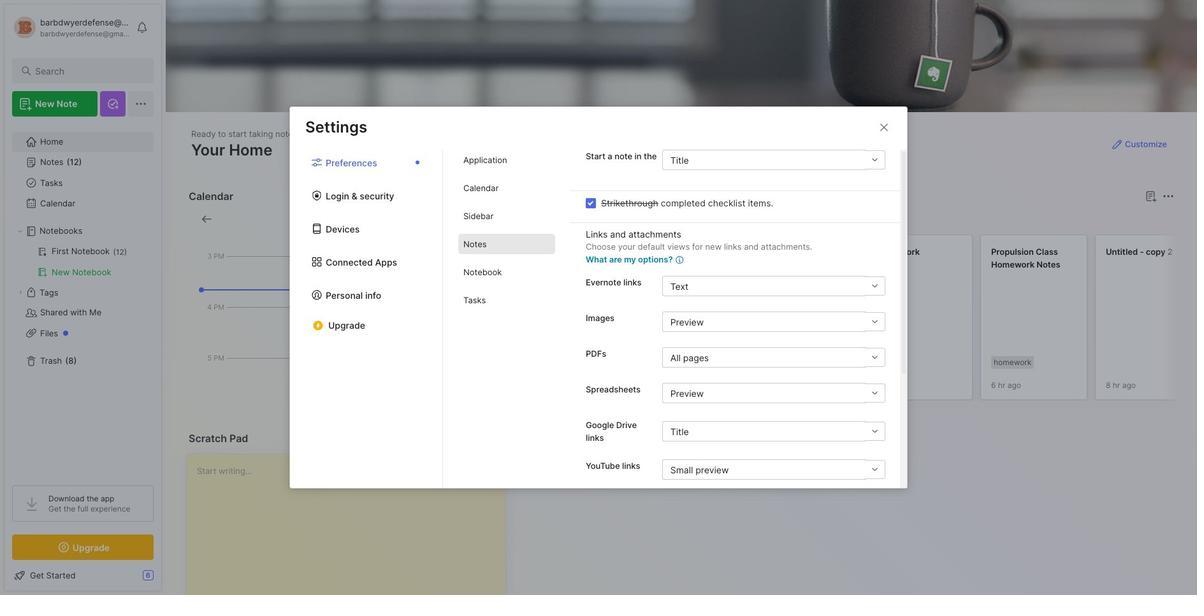 Task type: vqa. For each thing, say whether or not it's contained in the screenshot.
top saved
no



Task type: describe. For each thing, give the bounding box(es) containing it.
close image
[[877, 120, 892, 135]]

Select44 checkbox
[[586, 198, 596, 209]]

Start a new note in the body or title. field
[[663, 150, 886, 171]]

group inside main element
[[12, 242, 153, 283]]

none search field inside main element
[[35, 63, 142, 78]]

Choose default view option for Evernote links field
[[663, 276, 886, 297]]

tree inside main element
[[4, 124, 161, 475]]

main element
[[0, 0, 166, 596]]

Choose default view option for Spreadsheets field
[[663, 384, 886, 404]]



Task type: locate. For each thing, give the bounding box(es) containing it.
expand tags image
[[17, 289, 24, 297]]

expand notebooks image
[[17, 228, 24, 235]]

Choose default view option for Google Drive links field
[[663, 422, 886, 442]]

Choose default view option for YouTube links field
[[663, 460, 886, 481]]

group
[[12, 242, 153, 283]]

tree
[[4, 124, 161, 475]]

tab list
[[290, 150, 443, 489], [443, 150, 571, 489], [525, 212, 1173, 227]]

row group
[[522, 235, 1198, 408]]

tab
[[459, 150, 556, 171], [459, 178, 556, 199], [459, 206, 556, 227], [525, 212, 562, 227], [567, 212, 619, 227], [459, 234, 556, 255], [459, 262, 556, 283], [459, 291, 556, 311]]

Choose default view option for PDFs field
[[663, 348, 886, 368]]

None search field
[[35, 63, 142, 78]]

Search text field
[[35, 65, 142, 77]]

Start writing… text field
[[197, 455, 505, 596]]

Choose default view option for Images field
[[663, 312, 886, 333]]



